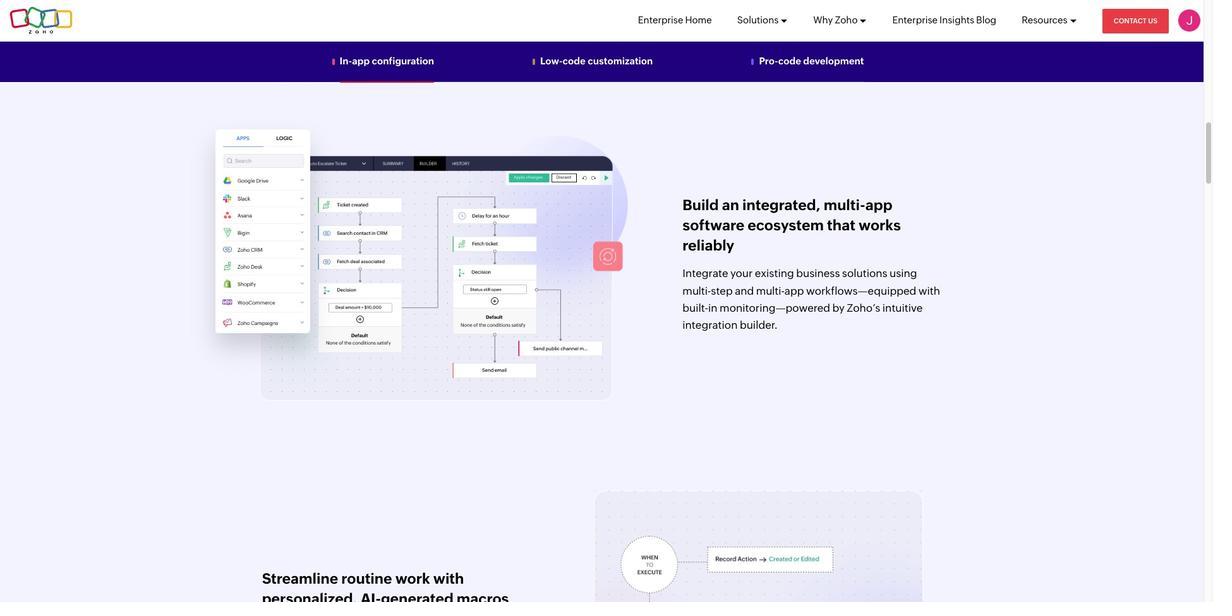 Task type: describe. For each thing, give the bounding box(es) containing it.
low-
[[540, 56, 563, 66]]

app inside build an integrated, multi-app software ecosystem that works reliably
[[865, 197, 892, 213]]

zoho
[[835, 15, 858, 25]]

step
[[711, 285, 733, 297]]

us
[[1148, 17, 1158, 25]]

that
[[827, 217, 855, 234]]

routine
[[341, 571, 392, 587]]

home
[[685, 15, 712, 25]]

customization
[[588, 56, 653, 66]]

reliably
[[683, 238, 734, 254]]

james peterson image
[[1178, 9, 1200, 32]]

workflows—equipped
[[806, 285, 916, 297]]

your
[[730, 267, 753, 280]]

code for low-
[[563, 56, 586, 66]]

0 horizontal spatial multi-
[[683, 285, 711, 297]]

ai-
[[361, 591, 381, 603]]

personalized,
[[262, 591, 357, 603]]

pro-code development link
[[759, 56, 864, 66]]

blog
[[976, 15, 996, 25]]

contact us
[[1114, 17, 1158, 25]]

builder.
[[740, 319, 778, 332]]

in-
[[340, 56, 352, 66]]

multi-app workflow builder image
[[257, 136, 630, 401]]

enterprise home
[[638, 15, 712, 25]]

enterprise for enterprise home
[[638, 15, 683, 25]]

integration
[[683, 319, 738, 332]]

in-app configuration link
[[340, 56, 434, 66]]

enterprise home link
[[638, 0, 712, 40]]

contact us link
[[1102, 9, 1169, 33]]

ecosystem
[[748, 217, 824, 234]]

solutions
[[737, 15, 779, 25]]

zoho enterprise logo image
[[9, 7, 73, 34]]

and
[[735, 285, 754, 297]]

code for pro-
[[778, 56, 801, 66]]

pro-
[[759, 56, 778, 66]]

suggested by zoho's ai assistant image
[[594, 463, 865, 523]]

configuration
[[372, 56, 434, 66]]

app inside integrate your existing business solutions using multi-step and multi-app workflows—equipped with built-in monitoring—powered by zoho's intuitive integration builder.
[[785, 285, 804, 297]]

build an integrated, multi-app software ecosystem that works reliably
[[683, 197, 901, 254]]

with inside streamline routine work with personalized, ai-generated macros
[[433, 571, 464, 587]]

built-
[[683, 302, 708, 314]]

solutions
[[842, 267, 887, 280]]

in
[[708, 302, 718, 314]]

enterprise insights blog
[[892, 15, 996, 25]]

generated
[[381, 591, 454, 603]]

existing
[[755, 267, 794, 280]]

in-app configuration
[[340, 56, 434, 66]]

work
[[395, 571, 430, 587]]



Task type: vqa. For each thing, say whether or not it's contained in the screenshot.
Resources
yes



Task type: locate. For each thing, give the bounding box(es) containing it.
app up monitoring—powered
[[785, 285, 804, 297]]

why
[[813, 15, 833, 25]]

2 horizontal spatial app
[[865, 197, 892, 213]]

streamline routine work with personalized, ai-generated macros
[[262, 571, 509, 603]]

1 vertical spatial app
[[865, 197, 892, 213]]

enterprise inside 'link'
[[638, 15, 683, 25]]

integrate your existing business solutions using multi-step and multi-app workflows—equipped with built-in monitoring—powered by zoho's intuitive integration builder.
[[683, 267, 940, 332]]

streamline
[[262, 571, 338, 587]]

with up intuitive
[[919, 285, 940, 297]]

multi- up built- at the bottom of the page
[[683, 285, 711, 297]]

pro-code development
[[759, 56, 864, 66]]

1 horizontal spatial with
[[919, 285, 940, 297]]

using
[[890, 267, 917, 280]]

code left customization
[[563, 56, 586, 66]]

with right work
[[433, 571, 464, 587]]

0 vertical spatial app
[[352, 56, 370, 66]]

by
[[832, 302, 845, 314]]

ai-generated macros image
[[574, 488, 947, 603]]

low-code customization
[[540, 56, 653, 66]]

0 vertical spatial with
[[919, 285, 940, 297]]

1 enterprise from the left
[[638, 15, 683, 25]]

works
[[859, 217, 901, 234]]

an
[[722, 197, 739, 213]]

business
[[796, 267, 840, 280]]

2 code from the left
[[778, 56, 801, 66]]

with
[[919, 285, 940, 297], [433, 571, 464, 587]]

enterprise insights blog link
[[892, 0, 996, 40]]

2 vertical spatial app
[[785, 285, 804, 297]]

integrate
[[683, 267, 728, 280]]

custom process builders image
[[574, 0, 947, 68]]

monitoring—powered
[[720, 302, 830, 314]]

resources
[[1022, 15, 1068, 25]]

0 horizontal spatial app
[[352, 56, 370, 66]]

zoho's
[[847, 302, 880, 314]]

enterprise for enterprise insights blog
[[892, 15, 938, 25]]

insights
[[940, 15, 974, 25]]

multi- up that
[[824, 197, 865, 213]]

code
[[563, 56, 586, 66], [778, 56, 801, 66]]

1 code from the left
[[563, 56, 586, 66]]

multi- down existing
[[756, 285, 785, 297]]

1 horizontal spatial enterprise
[[892, 15, 938, 25]]

multi-
[[824, 197, 865, 213], [683, 285, 711, 297], [756, 285, 785, 297]]

intuitive
[[883, 302, 923, 314]]

2 horizontal spatial multi-
[[824, 197, 865, 213]]

1 horizontal spatial multi-
[[756, 285, 785, 297]]

macros
[[457, 591, 509, 603]]

development
[[803, 56, 864, 66]]

multi- inside build an integrated, multi-app software ecosystem that works reliably
[[824, 197, 865, 213]]

software
[[683, 217, 744, 234]]

low-code customization link
[[540, 56, 653, 66]]

enterprise left home
[[638, 15, 683, 25]]

multi-app software ecosystem image
[[216, 130, 310, 333]]

2 enterprise from the left
[[892, 15, 938, 25]]

0 horizontal spatial with
[[433, 571, 464, 587]]

1 horizontal spatial code
[[778, 56, 801, 66]]

enterprise left insights on the top
[[892, 15, 938, 25]]

1 vertical spatial with
[[433, 571, 464, 587]]

app left configuration
[[352, 56, 370, 66]]

app up 'works'
[[865, 197, 892, 213]]

build
[[683, 197, 719, 213]]

integrated,
[[742, 197, 821, 213]]

app
[[352, 56, 370, 66], [865, 197, 892, 213], [785, 285, 804, 297]]

why zoho
[[813, 15, 858, 25]]

0 horizontal spatial code
[[563, 56, 586, 66]]

0 horizontal spatial enterprise
[[638, 15, 683, 25]]

with inside integrate your existing business solutions using multi-step and multi-app workflows—equipped with built-in monitoring—powered by zoho's intuitive integration builder.
[[919, 285, 940, 297]]

enterprise
[[638, 15, 683, 25], [892, 15, 938, 25]]

1 horizontal spatial app
[[785, 285, 804, 297]]

contact
[[1114, 17, 1147, 25]]

code left development
[[778, 56, 801, 66]]



